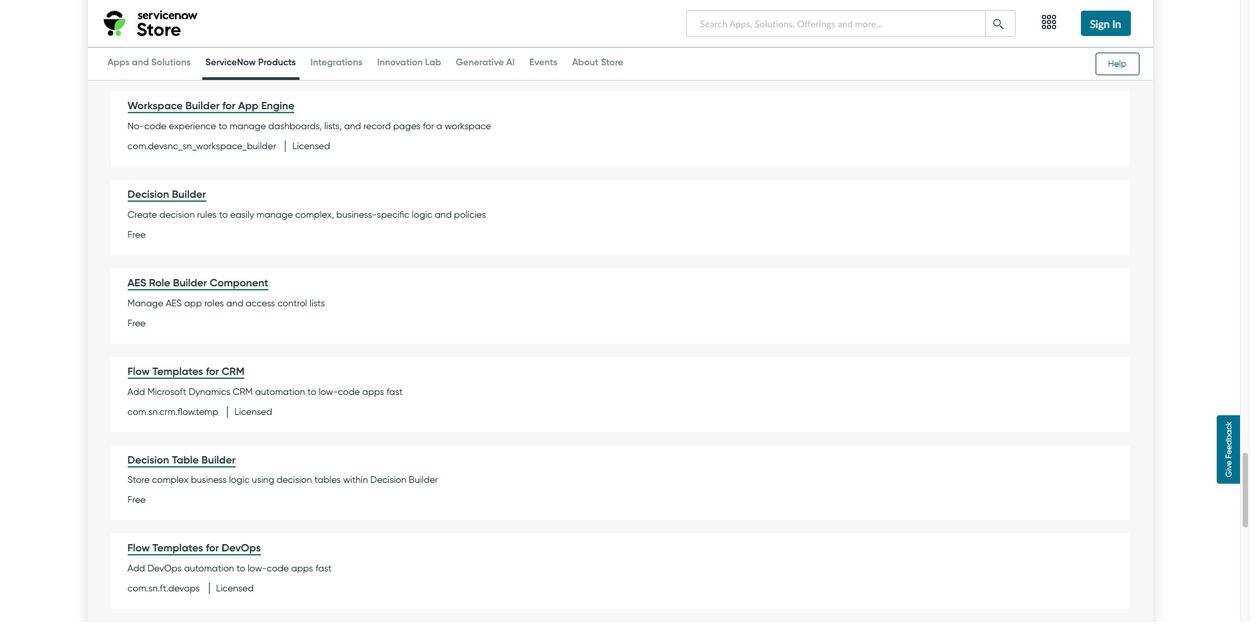 Task type: vqa. For each thing, say whether or not it's contained in the screenshot.
and
yes



Task type: describe. For each thing, give the bounding box(es) containing it.
service
[[222, 10, 258, 24]]

0 vertical spatial logic
[[412, 209, 433, 220]]

licensed for flow templates for devops
[[216, 583, 254, 594]]

desk
[[261, 10, 284, 24]]

com.sn.ft.devops
[[128, 583, 200, 594]]

desk
[[180, 32, 199, 43]]

innovation lab link
[[374, 56, 445, 77]]

store complex business logic using decision tables within decision builder
[[128, 474, 438, 486]]

apps for flow templates for service desk
[[370, 32, 392, 43]]

about
[[572, 56, 599, 68]]

workspace builder for app engine
[[128, 99, 295, 112]]

com.sn.crm.flow.temp
[[128, 406, 218, 417]]

flow for flow templates for devops
[[128, 541, 150, 554]]

about store link
[[569, 56, 627, 77]]

apps and solutions
[[108, 56, 191, 68]]

flow templates for devops
[[128, 541, 261, 554]]

lists
[[310, 298, 325, 309]]

low- for flow templates for service desk
[[326, 32, 345, 43]]

experience
[[169, 121, 216, 132]]

role
[[149, 276, 170, 289]]

com.devsnc_sn_workspace_builder
[[128, 141, 276, 152]]

flow templates for devops link
[[128, 541, 261, 556]]

free for aes role builder component
[[128, 317, 146, 329]]

and left policies
[[435, 209, 452, 220]]

create
[[128, 209, 157, 220]]

integrations link
[[307, 56, 366, 77]]

workspace
[[445, 121, 491, 132]]

tables
[[314, 474, 341, 486]]

flow templates for crm
[[128, 364, 245, 377]]

innovation
[[377, 56, 423, 68]]

app
[[238, 99, 259, 112]]

access
[[246, 298, 275, 309]]

management
[[202, 32, 260, 43]]

and right roles
[[226, 298, 243, 309]]

free for decision table builder
[[128, 494, 146, 506]]

servicenow products link
[[202, 56, 299, 80]]

innovation lab
[[377, 56, 441, 68]]

sign in menu item
[[1073, 0, 1140, 47]]

and right apps
[[132, 56, 149, 68]]

builder inside 'link'
[[202, 453, 236, 466]]

manage aes app roles and access control lists
[[128, 298, 325, 309]]

licensed for flow templates for crm
[[235, 406, 272, 417]]

flow templates for service desk link
[[128, 10, 284, 25]]

2 vertical spatial automation
[[184, 563, 234, 574]]

business
[[191, 474, 227, 486]]

sign
[[1091, 17, 1110, 30]]

generative ai
[[456, 56, 515, 68]]

within
[[343, 474, 368, 486]]

in
[[1113, 17, 1122, 30]]

specific
[[377, 209, 410, 220]]

com.sn.servicedesk.flow.temp
[[128, 52, 252, 63]]

1 vertical spatial manage
[[257, 209, 293, 220]]

microsoft
[[147, 386, 186, 397]]

record
[[364, 121, 391, 132]]

for left a
[[423, 121, 434, 132]]

manage
[[128, 298, 163, 309]]

add for flow templates for service desk
[[128, 32, 145, 43]]

2 vertical spatial fast
[[316, 563, 332, 574]]

for for crm
[[206, 364, 219, 377]]

flow templates for service desk
[[128, 10, 284, 24]]

solutions
[[151, 56, 191, 68]]

add for flow templates for devops
[[128, 563, 145, 574]]

dashboards,
[[268, 121, 322, 132]]

templates for devops
[[153, 541, 203, 554]]

apps and solutions link
[[104, 56, 194, 77]]

to for flow templates for devops
[[237, 563, 245, 574]]

apps
[[108, 56, 130, 68]]

servicenow store home image
[[101, 7, 205, 40]]

roles
[[204, 298, 224, 309]]

policies
[[454, 209, 486, 220]]

no-code experience to manage dashboards, lists, and record pages for a workspace
[[128, 121, 491, 132]]

service
[[147, 32, 177, 43]]

decision for decision table builder
[[128, 453, 169, 466]]

dynamics
[[189, 386, 230, 397]]

1 vertical spatial decision
[[277, 474, 312, 486]]

rules
[[197, 209, 217, 220]]

for for app
[[222, 99, 236, 112]]

a
[[437, 121, 443, 132]]

aes role builder component link
[[128, 276, 269, 290]]

help button
[[1096, 53, 1140, 75]]

fast for flow templates for crm
[[387, 386, 403, 397]]

Search Apps search field
[[686, 10, 986, 37]]

flow for flow templates for crm
[[128, 364, 150, 377]]

engine
[[261, 99, 295, 112]]

servicenow
[[205, 56, 256, 68]]

apps for flow templates for crm
[[362, 386, 384, 397]]

tab list containing apps and solutions
[[101, 49, 630, 80]]

add for flow templates for crm
[[128, 386, 145, 397]]

flow templates for crm link
[[128, 364, 245, 379]]

search image
[[994, 16, 1004, 29]]

component
[[210, 276, 269, 289]]

decision table builder link
[[128, 453, 236, 467]]

business-
[[336, 209, 377, 220]]

to for workspace builder for app engine
[[219, 121, 227, 132]]

complex
[[152, 474, 189, 486]]

create decision rules to easily manage complex, business-specific logic and policies
[[128, 209, 486, 220]]



Task type: locate. For each thing, give the bounding box(es) containing it.
devops up add devops automation to low-code apps fast
[[222, 541, 261, 554]]

1 free from the top
[[128, 229, 146, 240]]

for up dynamics
[[206, 364, 219, 377]]

apps
[[370, 32, 392, 43], [362, 386, 384, 397], [291, 563, 313, 574]]

free down create
[[128, 229, 146, 240]]

0 vertical spatial fast
[[394, 32, 410, 43]]

to
[[315, 32, 324, 43], [219, 121, 227, 132], [219, 209, 228, 220], [308, 386, 316, 397], [237, 563, 245, 574]]

1 templates from the top
[[153, 10, 203, 24]]

templates for crm
[[153, 364, 203, 377]]

1 horizontal spatial logic
[[412, 209, 433, 220]]

0 vertical spatial templates
[[153, 10, 203, 24]]

logic
[[412, 209, 433, 220], [229, 474, 250, 486]]

sign in button
[[1081, 11, 1131, 36]]

2 vertical spatial add
[[128, 563, 145, 574]]

0 vertical spatial low-
[[326, 32, 345, 43]]

0 horizontal spatial decision
[[159, 209, 195, 220]]

aes
[[128, 276, 146, 289], [166, 298, 182, 309]]

1 horizontal spatial decision
[[277, 474, 312, 486]]

logic left using at bottom
[[229, 474, 250, 486]]

automation for flow templates for crm
[[255, 386, 305, 397]]

crm right dynamics
[[233, 386, 253, 397]]

generative ai link
[[453, 56, 518, 77]]

crm for dynamics
[[233, 386, 253, 397]]

store
[[601, 56, 624, 68], [128, 474, 150, 486]]

2 vertical spatial templates
[[153, 541, 203, 554]]

manage right easily
[[257, 209, 293, 220]]

1 horizontal spatial aes
[[166, 298, 182, 309]]

1 add from the top
[[128, 32, 145, 43]]

licensed
[[269, 52, 306, 63], [293, 141, 330, 152], [235, 406, 272, 417], [216, 583, 254, 594]]

help
[[1109, 58, 1127, 68]]

aes up manage
[[128, 276, 146, 289]]

0 horizontal spatial store
[[128, 474, 150, 486]]

0 vertical spatial crm
[[222, 364, 245, 377]]

decision
[[128, 187, 169, 201], [128, 453, 169, 466], [370, 474, 407, 486]]

1 vertical spatial aes
[[166, 298, 182, 309]]

0 vertical spatial flow
[[128, 10, 150, 24]]

decision inside decision table builder 'link'
[[128, 453, 169, 466]]

templates for service
[[153, 10, 203, 24]]

for
[[206, 10, 219, 24], [222, 99, 236, 112], [423, 121, 434, 132], [206, 364, 219, 377], [206, 541, 219, 554]]

0 horizontal spatial devops
[[147, 563, 182, 574]]

flow up com.sn.ft.devops
[[128, 541, 150, 554]]

workspace builder for app engine link
[[128, 99, 295, 113]]

decision table builder
[[128, 453, 236, 466]]

3 flow from the top
[[128, 541, 150, 554]]

add left service
[[128, 32, 145, 43]]

lists,
[[324, 121, 342, 132]]

decision right using at bottom
[[277, 474, 312, 486]]

0 vertical spatial devops
[[222, 541, 261, 554]]

2 vertical spatial low-
[[248, 563, 267, 574]]

decision down decision builder link
[[159, 209, 195, 220]]

low- for flow templates for crm
[[319, 386, 338, 397]]

manage
[[230, 121, 266, 132], [257, 209, 293, 220]]

1 horizontal spatial devops
[[222, 541, 261, 554]]

servicenow products
[[205, 56, 296, 68]]

to for decision builder
[[219, 209, 228, 220]]

3 templates from the top
[[153, 541, 203, 554]]

no-
[[128, 121, 144, 132]]

1 vertical spatial fast
[[387, 386, 403, 397]]

decision up complex
[[128, 453, 169, 466]]

workspace
[[128, 99, 183, 112]]

crm up dynamics
[[222, 364, 245, 377]]

lab
[[425, 56, 441, 68]]

integrations
[[311, 56, 363, 68]]

flow
[[128, 10, 150, 24], [128, 364, 150, 377], [128, 541, 150, 554]]

for for devops
[[206, 541, 219, 554]]

devops up com.sn.ft.devops
[[147, 563, 182, 574]]

add devops automation to low-code apps fast
[[128, 563, 332, 574]]

free
[[128, 229, 146, 240], [128, 317, 146, 329], [128, 494, 146, 506]]

0 vertical spatial decision
[[128, 187, 169, 201]]

0 vertical spatial free
[[128, 229, 146, 240]]

0 vertical spatial apps
[[370, 32, 392, 43]]

templates up desk at the left
[[153, 10, 203, 24]]

3 free from the top
[[128, 494, 146, 506]]

for left app
[[222, 99, 236, 112]]

0 horizontal spatial aes
[[128, 276, 146, 289]]

control
[[278, 298, 307, 309]]

1 vertical spatial crm
[[233, 386, 253, 397]]

store right "about"
[[601, 56, 624, 68]]

devops inside flow templates for devops link
[[222, 541, 261, 554]]

complex,
[[295, 209, 334, 220]]

store left complex
[[128, 474, 150, 486]]

about store
[[572, 56, 624, 68]]

add microsoft dynamics crm automation to low-code apps fast
[[128, 386, 403, 397]]

2 add from the top
[[128, 386, 145, 397]]

flow for flow templates for service desk
[[128, 10, 150, 24]]

code
[[345, 32, 367, 43], [144, 121, 166, 132], [338, 386, 360, 397], [267, 563, 289, 574]]

1 vertical spatial decision
[[128, 453, 169, 466]]

events link
[[526, 56, 561, 77]]

0 horizontal spatial logic
[[229, 474, 250, 486]]

add
[[128, 32, 145, 43], [128, 386, 145, 397], [128, 563, 145, 574]]

sign in
[[1091, 17, 1122, 30]]

logic right specific
[[412, 209, 433, 220]]

add left microsoft
[[128, 386, 145, 397]]

1 vertical spatial free
[[128, 317, 146, 329]]

2 vertical spatial free
[[128, 494, 146, 506]]

1 horizontal spatial store
[[601, 56, 624, 68]]

fast
[[394, 32, 410, 43], [387, 386, 403, 397], [316, 563, 332, 574]]

templates
[[153, 10, 203, 24], [153, 364, 203, 377], [153, 541, 203, 554]]

decision for decision builder
[[128, 187, 169, 201]]

2 free from the top
[[128, 317, 146, 329]]

and right the lists,
[[344, 121, 361, 132]]

1 vertical spatial templates
[[153, 364, 203, 377]]

help link
[[1089, 53, 1140, 75]]

3 add from the top
[[128, 563, 145, 574]]

low-
[[326, 32, 345, 43], [319, 386, 338, 397], [248, 563, 267, 574]]

decision up create
[[128, 187, 169, 201]]

easily
[[230, 209, 254, 220]]

automation for flow templates for service desk
[[263, 32, 313, 43]]

decision
[[159, 209, 195, 220], [277, 474, 312, 486]]

flow up service
[[128, 10, 150, 24]]

1 flow from the top
[[128, 10, 150, 24]]

0 vertical spatial store
[[601, 56, 624, 68]]

1 vertical spatial automation
[[255, 386, 305, 397]]

1 vertical spatial add
[[128, 386, 145, 397]]

table
[[172, 453, 199, 466]]

for for service
[[206, 10, 219, 24]]

templates up com.sn.ft.devops
[[153, 541, 203, 554]]

1 vertical spatial apps
[[362, 386, 384, 397]]

decision builder
[[128, 187, 206, 201]]

1 vertical spatial devops
[[147, 563, 182, 574]]

aes role builder component
[[128, 276, 269, 289]]

flow up microsoft
[[128, 364, 150, 377]]

aes inside aes role builder component link
[[128, 276, 146, 289]]

licensed down add devops automation to low-code apps fast
[[216, 583, 254, 594]]

0 vertical spatial add
[[128, 32, 145, 43]]

automation
[[263, 32, 313, 43], [255, 386, 305, 397], [184, 563, 234, 574]]

0 vertical spatial manage
[[230, 121, 266, 132]]

2 vertical spatial decision
[[370, 474, 407, 486]]

using
[[252, 474, 274, 486]]

decision inside decision builder link
[[128, 187, 169, 201]]

free down manage
[[128, 317, 146, 329]]

free for decision builder
[[128, 229, 146, 240]]

2 flow from the top
[[128, 364, 150, 377]]

fast for flow templates for service desk
[[394, 32, 410, 43]]

add service desk management automation to low-code apps fast
[[128, 32, 410, 43]]

generative
[[456, 56, 504, 68]]

events
[[530, 56, 558, 68]]

licensed down no-code experience to manage dashboards, lists, and record pages for a workspace at the left top of page
[[293, 141, 330, 152]]

builder
[[186, 99, 220, 112], [172, 187, 206, 201], [173, 276, 207, 289], [202, 453, 236, 466], [409, 474, 438, 486]]

licensed down add service desk management automation to low-code apps fast at left
[[269, 52, 306, 63]]

ai
[[507, 56, 515, 68]]

crm for for
[[222, 364, 245, 377]]

1 vertical spatial logic
[[229, 474, 250, 486]]

0 vertical spatial aes
[[128, 276, 146, 289]]

1 vertical spatial low-
[[319, 386, 338, 397]]

1 vertical spatial flow
[[128, 364, 150, 377]]

1 vertical spatial store
[[128, 474, 150, 486]]

pages
[[393, 121, 421, 132]]

add up com.sn.ft.devops
[[128, 563, 145, 574]]

templates up microsoft
[[153, 364, 203, 377]]

0 vertical spatial automation
[[263, 32, 313, 43]]

tab list
[[101, 49, 630, 80]]

licensed for flow templates for service desk
[[269, 52, 306, 63]]

sign in menu bar
[[1019, 0, 1153, 47]]

2 vertical spatial flow
[[128, 541, 150, 554]]

2 vertical spatial apps
[[291, 563, 313, 574]]

0 vertical spatial decision
[[159, 209, 195, 220]]

for left service
[[206, 10, 219, 24]]

app
[[184, 298, 202, 309]]

aes left app
[[166, 298, 182, 309]]

licensed for workspace builder for app engine
[[293, 141, 330, 152]]

products
[[258, 56, 296, 68]]

for up add devops automation to low-code apps fast
[[206, 541, 219, 554]]

licensed down add microsoft dynamics crm automation to low-code apps fast
[[235, 406, 272, 417]]

decision right the within
[[370, 474, 407, 486]]

manage down app
[[230, 121, 266, 132]]

and
[[132, 56, 149, 68], [344, 121, 361, 132], [435, 209, 452, 220], [226, 298, 243, 309]]

2 templates from the top
[[153, 364, 203, 377]]

free down decision table builder 'link'
[[128, 494, 146, 506]]

decision builder link
[[128, 187, 206, 202]]



